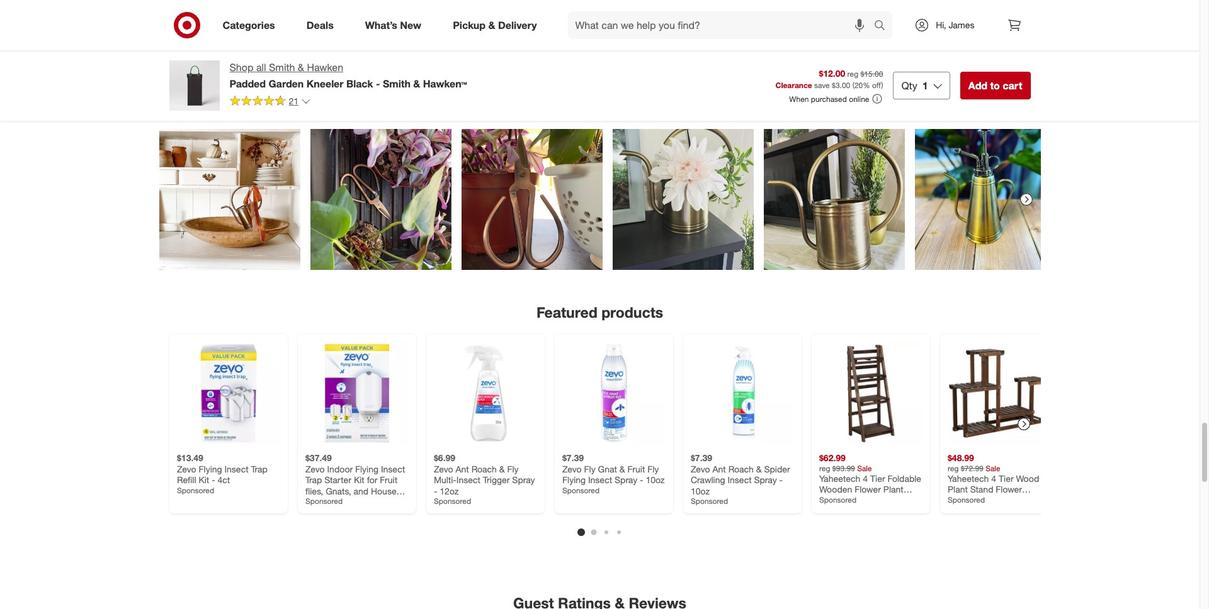 Task type: vqa. For each thing, say whether or not it's contained in the screenshot.
Not at the left of page
no



Task type: locate. For each thing, give the bounding box(es) containing it.
zevo up crawling
[[691, 464, 710, 475]]

2 zevo from the left
[[305, 464, 324, 475]]

& inside "link"
[[489, 19, 495, 31]]

$15.00
[[861, 69, 883, 78]]

for down flower on the right bottom of the page
[[1005, 495, 1015, 506]]

categories
[[223, 19, 275, 31]]

trap inside $37.49 zevo indoor flying insect trap starter kit for fruit flies, gnats, and house flies - 4ct
[[305, 475, 322, 486]]

4 zevo from the left
[[562, 464, 581, 475]]

1 horizontal spatial smith
[[383, 77, 411, 90]]

1 horizontal spatial spray
[[614, 475, 637, 486]]

sponsored
[[177, 486, 214, 495], [562, 486, 599, 495], [819, 495, 856, 505], [948, 495, 985, 505], [305, 497, 342, 506], [434, 497, 471, 506], [691, 497, 728, 506]]

&
[[489, 19, 495, 31], [298, 61, 304, 74], [413, 77, 420, 90], [499, 464, 505, 475], [619, 464, 625, 475], [756, 464, 762, 475]]

fly left gnat
[[584, 464, 595, 475]]

1 vertical spatial stand
[[979, 495, 1002, 506]]

& up trigger
[[499, 464, 505, 475]]

1 vertical spatial 10oz
[[691, 486, 710, 497]]

1 $7.39 from the left
[[562, 453, 584, 463]]

$7.39 inside $7.39 zevo ant roach & spider crawling insect spray - 10oz sponsored
[[691, 453, 712, 463]]

sponsored down the refill
[[177, 486, 214, 495]]

3 spray from the left
[[754, 475, 777, 486]]

spray inside $7.39 zevo fly gnat & fruit fly flying insect spray - 10oz sponsored
[[614, 475, 637, 486]]

1 sale from the left
[[857, 464, 872, 473]]

1 vertical spatial 4ct
[[332, 497, 344, 508]]

sponsored inside $7.39 zevo fly gnat & fruit fly flying insect spray - 10oz sponsored
[[562, 486, 599, 495]]

ant for crawling
[[712, 464, 726, 475]]

roach
[[471, 464, 497, 475], [728, 464, 754, 475]]

sale for $62.99
[[857, 464, 872, 473]]

zevo inside $7.39 zevo fly gnat & fruit fly flying insect spray - 10oz sponsored
[[562, 464, 581, 475]]

kit right the refill
[[198, 475, 209, 486]]

fly right gnat
[[647, 464, 659, 475]]

ant
[[455, 464, 469, 475], [712, 464, 726, 475]]

roach inside $7.39 zevo ant roach & spider crawling insect spray - 10oz sponsored
[[728, 464, 754, 475]]

1 spray from the left
[[512, 475, 535, 486]]

1 horizontal spatial trap
[[305, 475, 322, 486]]

zevo inside $37.49 zevo indoor flying insect trap starter kit for fruit flies, gnats, and house flies - 4ct
[[305, 464, 324, 475]]

2 horizontal spatial fly
[[647, 464, 659, 475]]

add to cart
[[969, 79, 1023, 92]]

1 ant from the left
[[455, 464, 469, 475]]

1 horizontal spatial reg
[[848, 69, 859, 78]]

user image by @cmaritaylor image
[[613, 129, 754, 270], [764, 129, 905, 270]]

zevo inside $7.39 zevo ant roach & spider crawling insect spray - 10oz sponsored
[[691, 464, 710, 475]]

2 $7.39 from the left
[[691, 453, 712, 463]]

1 horizontal spatial fruit
[[627, 464, 645, 475]]

$37.49
[[305, 453, 332, 463]]

2 kit from the left
[[354, 475, 364, 486]]

1 user image by @babscomeaux image from the left
[[310, 129, 451, 270]]

fruit right gnat
[[627, 464, 645, 475]]

for up and
[[367, 475, 377, 486]]

stand
[[970, 484, 993, 495], [979, 495, 1002, 506]]

0 horizontal spatial ant
[[455, 464, 469, 475]]

5 zevo from the left
[[691, 464, 710, 475]]

0 horizontal spatial reg
[[819, 464, 830, 473]]

10oz
[[646, 475, 665, 486], [691, 486, 710, 497]]

smith
[[269, 61, 295, 74], [383, 77, 411, 90]]

& inside $6.99 zevo ant roach & fly multi-insect trigger spray - 12oz sponsored
[[499, 464, 505, 475]]

0 vertical spatial 4ct
[[217, 475, 230, 486]]

show
[[581, 42, 600, 52]]

for inside "$48.99 reg $72.99 sale yaheetech 4 tier wood plant stand flower display stand for indoor/outdoor"
[[1005, 495, 1015, 506]]

sale right $93.99
[[857, 464, 872, 473]]

reg down $62.99
[[819, 464, 830, 473]]

1 horizontal spatial sale
[[986, 464, 1000, 473]]

0 horizontal spatial $7.39
[[562, 453, 584, 463]]

1 vertical spatial for
[[1005, 495, 1015, 506]]

$48.99
[[948, 453, 974, 463]]

for inside $37.49 zevo indoor flying insect trap starter kit for fruit flies, gnats, and house flies - 4ct
[[367, 475, 377, 486]]

$7.39
[[562, 453, 584, 463], [691, 453, 712, 463]]

0 horizontal spatial trap
[[251, 464, 267, 475]]

qty 1
[[902, 79, 928, 92]]

shop
[[230, 61, 254, 74]]

roach inside $6.99 zevo ant roach & fly multi-insect trigger spray - 12oz sponsored
[[471, 464, 497, 475]]

more
[[602, 42, 619, 52]]

reg inside $62.99 reg $93.99 sale
[[819, 464, 830, 473]]

reg
[[848, 69, 859, 78], [819, 464, 830, 473], [948, 464, 959, 473]]

$6.99 zevo ant roach & fly multi-insect trigger spray - 12oz sponsored
[[434, 453, 535, 506]]

0 vertical spatial 10oz
[[646, 475, 665, 486]]

zevo ant roach & fly multi-insect trigger spray - 12oz image
[[434, 342, 537, 445]]

spray
[[512, 475, 535, 486], [614, 475, 637, 486], [754, 475, 777, 486]]

2 user image by @cmaritaylor image from the left
[[764, 129, 905, 270]]

kit inside $13.49 zevo flying insect trap refill kit - 4ct sponsored
[[198, 475, 209, 486]]

flying inside $7.39 zevo fly gnat & fruit fly flying insect spray - 10oz sponsored
[[562, 475, 586, 486]]

reg inside $12.00 reg $15.00 clearance save $ 3.00 ( 20 % off )
[[848, 69, 859, 78]]

sale inside "$48.99 reg $72.99 sale yaheetech 4 tier wood plant stand flower display stand for indoor/outdoor"
[[986, 464, 1000, 473]]

reg up (
[[848, 69, 859, 78]]

1 kit from the left
[[198, 475, 209, 486]]

sponsored down crawling
[[691, 497, 728, 506]]

sponsored down gnat
[[562, 486, 599, 495]]

zevo for zevo ant roach & fly multi-insect trigger spray - 12oz
[[434, 464, 453, 475]]

ant inside $6.99 zevo ant roach & fly multi-insect trigger spray - 12oz sponsored
[[455, 464, 469, 475]]

1 horizontal spatial $7.39
[[691, 453, 712, 463]]

sponsored down 12oz on the left of page
[[434, 497, 471, 506]]

reg for $12.00
[[848, 69, 859, 78]]

0 horizontal spatial smith
[[269, 61, 295, 74]]

zevo for zevo ant roach & spider crawling insect spray - 10oz
[[691, 464, 710, 475]]

for
[[367, 475, 377, 486], [1005, 495, 1015, 506]]

0 horizontal spatial user image by @cmaritaylor image
[[613, 129, 754, 270]]

0 horizontal spatial fly
[[507, 464, 519, 475]]

zevo flying insect trap refill kit - 4ct image
[[177, 342, 280, 445]]

spray down gnat
[[614, 475, 637, 486]]

featured
[[537, 304, 598, 321]]

1 horizontal spatial kit
[[354, 475, 364, 486]]

4ct inside $13.49 zevo flying insect trap refill kit - 4ct sponsored
[[217, 475, 230, 486]]

1 horizontal spatial user image by @cmaritaylor image
[[764, 129, 905, 270]]

2 sale from the left
[[986, 464, 1000, 473]]

zevo down $37.49
[[305, 464, 324, 475]]

show more
[[581, 42, 619, 52]]

stand up indoor/outdoor
[[979, 495, 1002, 506]]

insect
[[224, 464, 248, 475], [381, 464, 405, 475], [456, 475, 480, 486], [588, 475, 612, 486], [728, 475, 752, 486]]

kit up and
[[354, 475, 364, 486]]

0 horizontal spatial spray
[[512, 475, 535, 486]]

1 fly from the left
[[507, 464, 519, 475]]

& right the pickup
[[489, 19, 495, 31]]

4ct down gnats,
[[332, 497, 344, 508]]

2 spray from the left
[[614, 475, 637, 486]]

ant inside $7.39 zevo ant roach & spider crawling insect spray - 10oz sponsored
[[712, 464, 726, 475]]

3 zevo from the left
[[434, 464, 453, 475]]

roach for spray
[[728, 464, 754, 475]]

spray down spider in the right of the page
[[754, 475, 777, 486]]

trigger
[[483, 475, 510, 486]]

fly
[[507, 464, 519, 475], [584, 464, 595, 475], [647, 464, 659, 475]]

qty
[[902, 79, 918, 92]]

10oz left crawling
[[646, 475, 665, 486]]

2 ant from the left
[[712, 464, 726, 475]]

1 horizontal spatial user image by @babscomeaux image
[[461, 129, 603, 270]]

0 horizontal spatial for
[[367, 475, 377, 486]]

0 horizontal spatial user image by @babscomeaux image
[[310, 129, 451, 270]]

delivery
[[498, 19, 537, 31]]

zevo up the refill
[[177, 464, 196, 475]]

zevo fly gnat & fruit fly flying insect spray - 10oz image
[[562, 342, 666, 445]]

2 fly from the left
[[584, 464, 595, 475]]

fruit up house
[[380, 475, 397, 486]]

4ct right the refill
[[217, 475, 230, 486]]

0 horizontal spatial sale
[[857, 464, 872, 473]]

spray inside $6.99 zevo ant roach & fly multi-insect trigger spray - 12oz sponsored
[[512, 475, 535, 486]]

tier
[[999, 473, 1014, 484]]

yaheetech
[[948, 473, 989, 484]]

$7.39 for zevo fly gnat & fruit fly flying insect spray - 10oz
[[562, 453, 584, 463]]

zevo inside $6.99 zevo ant roach & fly multi-insect trigger spray - 12oz sponsored
[[434, 464, 453, 475]]

zevo left gnat
[[562, 464, 581, 475]]

insect inside $6.99 zevo ant roach & fly multi-insect trigger spray - 12oz sponsored
[[456, 475, 480, 486]]

user image by @momwifeandlifefinds image
[[915, 129, 1056, 270]]

when purchased online
[[790, 94, 870, 104]]

0 horizontal spatial flying
[[198, 464, 222, 475]]

spray right trigger
[[512, 475, 535, 486]]

1 roach from the left
[[471, 464, 497, 475]]

products
[[602, 304, 663, 321]]

1 zevo from the left
[[177, 464, 196, 475]]

2 horizontal spatial flying
[[562, 475, 586, 486]]

roach left spider in the right of the page
[[728, 464, 754, 475]]

fly inside $6.99 zevo ant roach & fly multi-insect trigger spray - 12oz sponsored
[[507, 464, 519, 475]]

flies,
[[305, 486, 323, 497]]

& left spider in the right of the page
[[756, 464, 762, 475]]

$7.39 zevo fly gnat & fruit fly flying insect spray - 10oz sponsored
[[562, 453, 665, 495]]

)
[[881, 81, 883, 90]]

spider
[[764, 464, 790, 475]]

-
[[376, 77, 380, 90], [211, 475, 215, 486], [640, 475, 643, 486], [779, 475, 783, 486], [434, 486, 437, 497], [326, 497, 329, 508]]

zevo down $6.99
[[434, 464, 453, 475]]

2 horizontal spatial reg
[[948, 464, 959, 473]]

$
[[832, 81, 836, 90]]

when
[[790, 94, 809, 104]]

3 fly from the left
[[647, 464, 659, 475]]

0 horizontal spatial kit
[[198, 475, 209, 486]]

hawken™
[[423, 77, 467, 90]]

zevo ant roach & spider crawling insect spray - 10oz image
[[691, 342, 794, 445]]

1 horizontal spatial roach
[[728, 464, 754, 475]]

what's new link
[[354, 11, 437, 39]]

1 horizontal spatial 4ct
[[332, 497, 344, 508]]

pickup
[[453, 19, 486, 31]]

smith right the black
[[383, 77, 411, 90]]

trap
[[251, 464, 267, 475], [305, 475, 322, 486]]

2 roach from the left
[[728, 464, 754, 475]]

display
[[948, 495, 977, 506]]

1 horizontal spatial ant
[[712, 464, 726, 475]]

ant up crawling
[[712, 464, 726, 475]]

- inside shop all smith & hawken padded garden kneeler black - smith & hawken™
[[376, 77, 380, 90]]

insect inside $7.39 zevo ant roach & spider crawling insect spray - 10oz sponsored
[[728, 475, 752, 486]]

stand down the 4
[[970, 484, 993, 495]]

flying inside $37.49 zevo indoor flying insect trap starter kit for fruit flies, gnats, and house flies - 4ct
[[355, 464, 378, 475]]

& right gnat
[[619, 464, 625, 475]]

ant up multi-
[[455, 464, 469, 475]]

roach up trigger
[[471, 464, 497, 475]]

sale inside $62.99 reg $93.99 sale
[[857, 464, 872, 473]]

2 horizontal spatial spray
[[754, 475, 777, 486]]

0 horizontal spatial fruit
[[380, 475, 397, 486]]

0 horizontal spatial 10oz
[[646, 475, 665, 486]]

1 horizontal spatial flying
[[355, 464, 378, 475]]

ant for multi-
[[455, 464, 469, 475]]

reg down $48.99
[[948, 464, 959, 473]]

user image by @babscomeaux image
[[310, 129, 451, 270], [461, 129, 603, 270]]

& up garden
[[298, 61, 304, 74]]

sponsored down flies,
[[305, 497, 342, 506]]

fly up trigger
[[507, 464, 519, 475]]

0 vertical spatial for
[[367, 475, 377, 486]]

0 horizontal spatial roach
[[471, 464, 497, 475]]

flying
[[198, 464, 222, 475], [355, 464, 378, 475], [562, 475, 586, 486]]

sale
[[857, 464, 872, 473], [986, 464, 1000, 473]]

reg inside "$48.99 reg $72.99 sale yaheetech 4 tier wood plant stand flower display stand for indoor/outdoor"
[[948, 464, 959, 473]]

indoor/outdoor
[[948, 506, 1009, 517]]

10oz down crawling
[[691, 486, 710, 497]]

fruit
[[627, 464, 645, 475], [380, 475, 397, 486]]

hawken
[[307, 61, 343, 74]]

insect inside $37.49 zevo indoor flying insect trap starter kit for fruit flies, gnats, and house flies - 4ct
[[381, 464, 405, 475]]

$72.99
[[961, 464, 983, 473]]

$12.00 reg $15.00 clearance save $ 3.00 ( 20 % off )
[[776, 68, 883, 90]]

fruit inside $7.39 zevo fly gnat & fruit fly flying insect spray - 10oz sponsored
[[627, 464, 645, 475]]

$13.49 zevo flying insect trap refill kit - 4ct sponsored
[[177, 453, 267, 495]]

sale right $72.99
[[986, 464, 1000, 473]]

1 horizontal spatial for
[[1005, 495, 1015, 506]]

0 vertical spatial stand
[[970, 484, 993, 495]]

zevo
[[177, 464, 196, 475], [305, 464, 324, 475], [434, 464, 453, 475], [562, 464, 581, 475], [691, 464, 710, 475]]

0 horizontal spatial 4ct
[[217, 475, 230, 486]]

$7.39 inside $7.39 zevo fly gnat & fruit fly flying insect spray - 10oz sponsored
[[562, 453, 584, 463]]

smith up garden
[[269, 61, 295, 74]]

3.00
[[836, 81, 851, 90]]

- inside $6.99 zevo ant roach & fly multi-insect trigger spray - 12oz sponsored
[[434, 486, 437, 497]]

plant
[[948, 484, 968, 495]]

hi, james
[[936, 20, 975, 30]]

1 user image by @cmaritaylor image from the left
[[613, 129, 754, 270]]

zevo indoor flying insect trap starter kit for fruit flies, gnats, and house flies - 4ct image
[[305, 342, 409, 445]]

sponsored down $93.99
[[819, 495, 856, 505]]

1 horizontal spatial 10oz
[[691, 486, 710, 497]]

gnats,
[[325, 486, 351, 497]]

user image by @coy.mcdade image
[[159, 129, 300, 270]]

1 horizontal spatial fly
[[584, 464, 595, 475]]

flying inside $13.49 zevo flying insect trap refill kit - 4ct sponsored
[[198, 464, 222, 475]]

What can we help you find? suggestions appear below search field
[[568, 11, 878, 39]]

$62.99
[[819, 453, 846, 463]]

zevo inside $13.49 zevo flying insect trap refill kit - 4ct sponsored
[[177, 464, 196, 475]]



Task type: describe. For each thing, give the bounding box(es) containing it.
yaheetech 4 tier foldable wooden flower plant display stand shelf ladder for indoor/outdoor image
[[819, 342, 923, 445]]

search button
[[869, 11, 899, 42]]

cart
[[1003, 79, 1023, 92]]

kit inside $37.49 zevo indoor flying insect trap starter kit for fruit flies, gnats, and house flies - 4ct
[[354, 475, 364, 486]]

and
[[353, 486, 368, 497]]

insect inside $13.49 zevo flying insect trap refill kit - 4ct sponsored
[[224, 464, 248, 475]]

flies
[[305, 497, 323, 508]]

house
[[371, 486, 396, 497]]

reg for $62.99
[[819, 464, 830, 473]]

yaheetech 4 tier wood plant stand flower display stand for indoor/outdoor image
[[948, 342, 1051, 445]]

sponsored down plant at the right bottom
[[948, 495, 985, 505]]

online
[[849, 94, 870, 104]]

wood
[[1016, 473, 1039, 484]]

21 link
[[230, 95, 311, 110]]

fruit inside $37.49 zevo indoor flying insect trap starter kit for fruit flies, gnats, and house flies - 4ct
[[380, 475, 397, 486]]

$7.39 zevo ant roach & spider crawling insect spray - 10oz sponsored
[[691, 453, 790, 506]]

$12.00
[[819, 68, 846, 78]]

featured products
[[537, 304, 663, 321]]

& inside $7.39 zevo ant roach & spider crawling insect spray - 10oz sponsored
[[756, 464, 762, 475]]

zevo for zevo indoor flying insect trap starter kit for fruit flies, gnats, and house flies - 4ct
[[305, 464, 324, 475]]

indoor
[[327, 464, 352, 475]]

21
[[289, 96, 299, 106]]

garden
[[269, 77, 304, 90]]

10oz inside $7.39 zevo fly gnat & fruit fly flying insect spray - 10oz sponsored
[[646, 475, 665, 486]]

flower
[[996, 484, 1022, 495]]

starter
[[324, 475, 351, 486]]

10oz inside $7.39 zevo ant roach & spider crawling insect spray - 10oz sponsored
[[691, 486, 710, 497]]

- inside $37.49 zevo indoor flying insect trap starter kit for fruit flies, gnats, and house flies - 4ct
[[326, 497, 329, 508]]

insect inside $7.39 zevo fly gnat & fruit fly flying insect spray - 10oz sponsored
[[588, 475, 612, 486]]

to
[[991, 79, 1000, 92]]

20
[[855, 81, 863, 90]]

spray for fruit
[[614, 475, 637, 486]]

image of padded garden kneeler black - smith & hawken™ image
[[169, 60, 220, 111]]

padded
[[230, 77, 266, 90]]

refill
[[177, 475, 196, 486]]

sponsored inside $13.49 zevo flying insect trap refill kit - 4ct sponsored
[[177, 486, 214, 495]]

what's
[[365, 19, 397, 31]]

sponsored inside $6.99 zevo ant roach & fly multi-insect trigger spray - 12oz sponsored
[[434, 497, 471, 506]]

spray inside $7.39 zevo ant roach & spider crawling insect spray - 10oz sponsored
[[754, 475, 777, 486]]

kneeler
[[307, 77, 344, 90]]

& inside $7.39 zevo fly gnat & fruit fly flying insect spray - 10oz sponsored
[[619, 464, 625, 475]]

zevo for zevo fly gnat & fruit fly flying insect spray - 10oz
[[562, 464, 581, 475]]

0 vertical spatial smith
[[269, 61, 295, 74]]

what's new
[[365, 19, 422, 31]]

add
[[969, 79, 988, 92]]

save
[[815, 81, 830, 90]]

spray for fly
[[512, 475, 535, 486]]

all
[[256, 61, 266, 74]]

reg for $48.99
[[948, 464, 959, 473]]

1
[[923, 79, 928, 92]]

deals link
[[296, 11, 349, 39]]

$6.99
[[434, 453, 455, 463]]

trap inside $13.49 zevo flying insect trap refill kit - 4ct sponsored
[[251, 464, 267, 475]]

$37.49 zevo indoor flying insect trap starter kit for fruit flies, gnats, and house flies - 4ct
[[305, 453, 405, 508]]

12oz
[[440, 486, 459, 497]]

show more button
[[420, 37, 780, 57]]

4
[[991, 473, 996, 484]]

shop all smith & hawken padded garden kneeler black - smith & hawken™
[[230, 61, 467, 90]]

(
[[853, 81, 855, 90]]

add to cart button
[[960, 72, 1031, 100]]

crawling
[[691, 475, 725, 486]]

black
[[346, 77, 373, 90]]

& left hawken™
[[413, 77, 420, 90]]

$13.49
[[177, 453, 203, 463]]

$62.99 reg $93.99 sale
[[819, 453, 872, 473]]

multi-
[[434, 475, 456, 486]]

categories link
[[212, 11, 291, 39]]

pickup & delivery
[[453, 19, 537, 31]]

gnat
[[598, 464, 617, 475]]

- inside $7.39 zevo fly gnat & fruit fly flying insect spray - 10oz sponsored
[[640, 475, 643, 486]]

- inside $13.49 zevo flying insect trap refill kit - 4ct sponsored
[[211, 475, 215, 486]]

2 user image by @babscomeaux image from the left
[[461, 129, 603, 270]]

$7.39 for zevo ant roach & spider crawling insect spray - 10oz
[[691, 453, 712, 463]]

james
[[949, 20, 975, 30]]

sponsored inside $7.39 zevo ant roach & spider crawling insect spray - 10oz sponsored
[[691, 497, 728, 506]]

deals
[[307, 19, 334, 31]]

$48.99 reg $72.99 sale yaheetech 4 tier wood plant stand flower display stand for indoor/outdoor
[[948, 453, 1039, 517]]

purchased
[[811, 94, 847, 104]]

clearance
[[776, 81, 812, 90]]

- inside $7.39 zevo ant roach & spider crawling insect spray - 10oz sponsored
[[779, 475, 783, 486]]

off
[[872, 81, 881, 90]]

1 vertical spatial smith
[[383, 77, 411, 90]]

pickup & delivery link
[[442, 11, 553, 39]]

zevo for zevo flying insect trap refill kit - 4ct
[[177, 464, 196, 475]]

search
[[869, 20, 899, 32]]

4ct inside $37.49 zevo indoor flying insect trap starter kit for fruit flies, gnats, and house flies - 4ct
[[332, 497, 344, 508]]

hi,
[[936, 20, 946, 30]]

$93.99
[[832, 464, 855, 473]]

sale for $48.99
[[986, 464, 1000, 473]]

new
[[400, 19, 422, 31]]

roach for trigger
[[471, 464, 497, 475]]

%
[[863, 81, 870, 90]]



